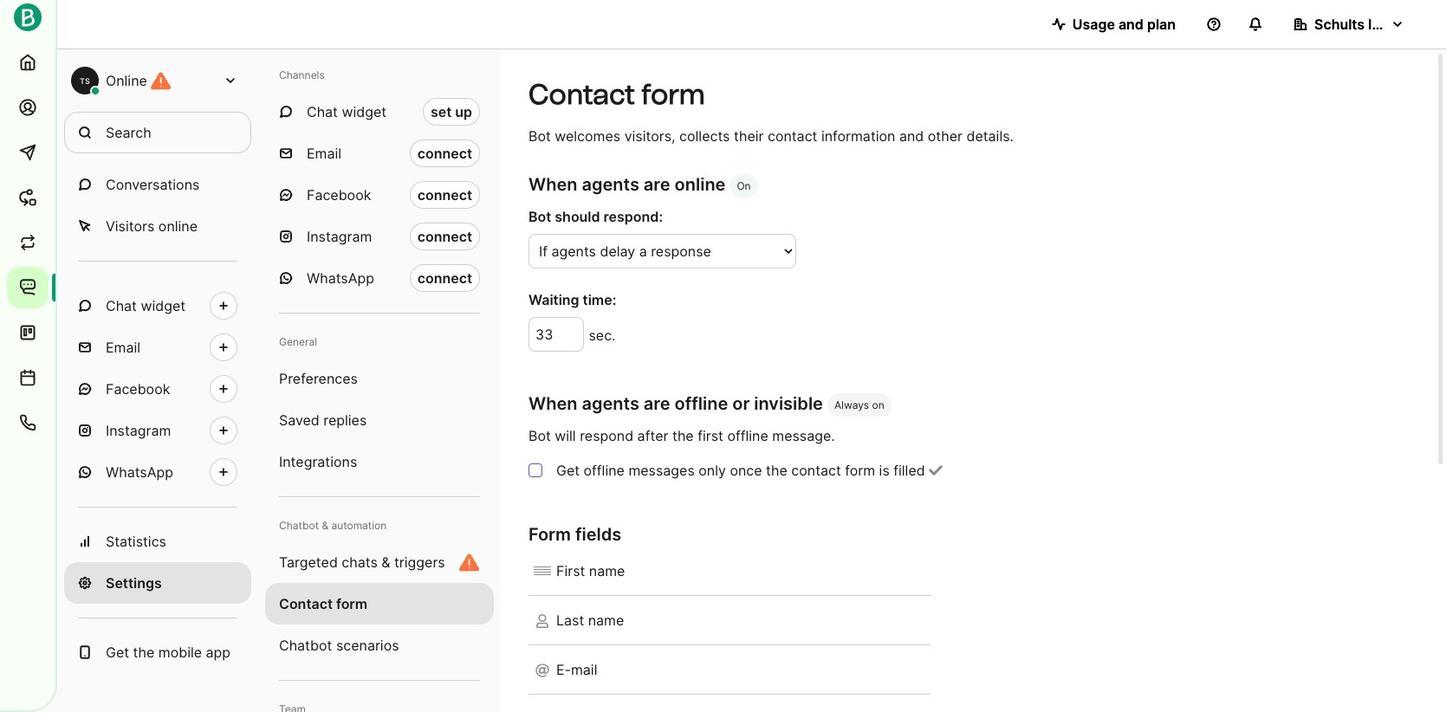 Task type: describe. For each thing, give the bounding box(es) containing it.
usage
[[1073, 16, 1115, 33]]

app
[[206, 644, 231, 661]]

are for offline
[[644, 394, 670, 414]]

name for first name
[[589, 563, 625, 580]]

contact inside 'link'
[[279, 595, 333, 613]]

waiting
[[529, 291, 579, 309]]

preferences link
[[265, 358, 494, 399]]

0 vertical spatial contact
[[768, 127, 817, 145]]

settings
[[106, 575, 162, 592]]

last
[[556, 612, 584, 629]]

replies
[[323, 412, 367, 429]]

chatbot & automation
[[279, 519, 387, 532]]

mobile
[[158, 644, 202, 661]]

ts
[[80, 76, 90, 85]]

visitors online
[[106, 217, 198, 235]]

0 vertical spatial the
[[672, 428, 694, 445]]

e-mail
[[556, 661, 597, 679]]

targeted
[[279, 554, 338, 571]]

targeted chats & triggers
[[279, 554, 445, 571]]

last name button
[[529, 597, 931, 645]]

should
[[555, 208, 600, 225]]

on
[[737, 179, 751, 192]]

only
[[699, 462, 726, 480]]

first
[[698, 428, 723, 445]]

online
[[106, 72, 147, 89]]

connect for instagram
[[417, 228, 472, 245]]

welcomes
[[555, 127, 621, 145]]

triggers
[[394, 554, 445, 571]]

time:
[[583, 291, 616, 309]]

mail
[[571, 661, 597, 679]]

scenarios
[[336, 637, 399, 654]]

e-
[[556, 661, 571, 679]]

last name
[[556, 612, 624, 629]]

respond
[[580, 428, 634, 445]]

e-mail button
[[529, 646, 931, 694]]

schults
[[1315, 16, 1365, 33]]

get the mobile app
[[106, 644, 231, 661]]

agents for offline
[[582, 394, 639, 414]]

message.
[[772, 428, 835, 445]]

0 vertical spatial chat
[[307, 103, 338, 120]]

is
[[879, 462, 890, 480]]

0 vertical spatial email
[[307, 145, 341, 162]]

statistics
[[106, 533, 166, 550]]

up
[[455, 103, 472, 120]]

bot will respond after the first offline message.
[[529, 428, 835, 445]]

always
[[834, 399, 869, 412]]

general
[[279, 335, 317, 348]]

saved replies
[[279, 412, 367, 429]]

integrations
[[279, 453, 357, 471]]

when for when agents are online
[[529, 174, 578, 195]]

0 horizontal spatial facebook
[[106, 380, 170, 398]]

instagram link
[[64, 410, 251, 451]]

1 vertical spatial offline
[[727, 428, 768, 445]]

set
[[431, 103, 452, 120]]

get for get offline messages only once the contact form is filled
[[556, 462, 580, 480]]

their
[[734, 127, 764, 145]]

collects
[[679, 127, 730, 145]]

facebook link
[[64, 368, 251, 410]]

0 horizontal spatial &
[[322, 519, 329, 532]]

filled
[[894, 462, 925, 480]]

bot should respond:
[[529, 208, 663, 225]]

1 horizontal spatial chat widget
[[307, 103, 387, 120]]

invisible
[[754, 394, 823, 414]]

waiting time:
[[529, 291, 616, 309]]

or
[[732, 394, 750, 414]]

integrations link
[[265, 441, 494, 483]]

contact form inside "contact form" 'link'
[[279, 595, 367, 613]]

conversations link
[[64, 164, 251, 205]]

first name
[[556, 563, 625, 580]]

set up
[[431, 103, 472, 120]]

search
[[106, 124, 151, 141]]

0 vertical spatial contact form
[[529, 78, 705, 111]]

when agents are offline or invisible
[[529, 394, 823, 414]]

Waiting time: number field
[[529, 317, 584, 352]]

first name button
[[556, 547, 931, 596]]

after
[[637, 428, 668, 445]]

when agents are online
[[529, 174, 726, 195]]

visitors
[[106, 217, 155, 235]]

agents for online
[[582, 174, 639, 195]]

statistics link
[[64, 521, 251, 562]]

chatbot for chatbot scenarios
[[279, 637, 332, 654]]

visitors online link
[[64, 205, 251, 247]]

schults inc button
[[1280, 7, 1419, 42]]

1 horizontal spatial online
[[675, 174, 726, 195]]

targeted chats & triggers link
[[265, 542, 494, 583]]



Task type: locate. For each thing, give the bounding box(es) containing it.
0 horizontal spatial chat widget
[[106, 297, 185, 315]]

chat widget up the email link
[[106, 297, 185, 315]]

1 vertical spatial are
[[644, 394, 670, 414]]

3 connect from the top
[[417, 228, 472, 245]]

instagram
[[307, 228, 372, 245], [106, 422, 171, 439]]

get left "mobile"
[[106, 644, 129, 661]]

1 agents from the top
[[582, 174, 639, 195]]

are up respond:
[[644, 174, 670, 195]]

visitors,
[[624, 127, 676, 145]]

on
[[872, 399, 884, 412]]

contact form down targeted
[[279, 595, 367, 613]]

contact form
[[529, 78, 705, 111], [279, 595, 367, 613]]

form down chats at the bottom of page
[[336, 595, 367, 613]]

1 horizontal spatial get
[[556, 462, 580, 480]]

1 horizontal spatial and
[[1119, 16, 1144, 33]]

once
[[730, 462, 762, 480]]

0 horizontal spatial widget
[[141, 297, 185, 315]]

0 vertical spatial form
[[642, 78, 705, 111]]

0 horizontal spatial form
[[336, 595, 367, 613]]

contact form link
[[265, 583, 494, 625]]

form left is
[[845, 462, 875, 480]]

1 horizontal spatial email
[[307, 145, 341, 162]]

0 horizontal spatial contact
[[279, 595, 333, 613]]

connect for whatsapp
[[417, 269, 472, 287]]

information
[[821, 127, 895, 145]]

are up after
[[644, 394, 670, 414]]

agents
[[582, 174, 639, 195], [582, 394, 639, 414]]

whatsapp inside 'link'
[[106, 464, 173, 481]]

1 chatbot from the top
[[279, 519, 319, 532]]

& inside 'link'
[[382, 554, 390, 571]]

0 vertical spatial are
[[644, 174, 670, 195]]

online
[[675, 174, 726, 195], [158, 217, 198, 235]]

0 vertical spatial name
[[589, 563, 625, 580]]

name right last
[[588, 612, 624, 629]]

2 horizontal spatial form
[[845, 462, 875, 480]]

2 vertical spatial offline
[[584, 462, 625, 480]]

saved
[[279, 412, 320, 429]]

0 vertical spatial agents
[[582, 174, 639, 195]]

contact form up welcomes
[[529, 78, 705, 111]]

whatsapp up general in the left top of the page
[[307, 269, 374, 287]]

chat widget down channels on the top left of page
[[307, 103, 387, 120]]

1 vertical spatial &
[[382, 554, 390, 571]]

connect for email
[[417, 145, 472, 162]]

0 horizontal spatial the
[[133, 644, 155, 661]]

contact down targeted
[[279, 595, 333, 613]]

usage and plan
[[1073, 16, 1176, 33]]

agents up bot should respond:
[[582, 174, 639, 195]]

bot for bot welcomes visitors, collects their contact information and other details.
[[529, 127, 551, 145]]

1 horizontal spatial whatsapp
[[307, 269, 374, 287]]

name right first
[[589, 563, 625, 580]]

2 are from the top
[[644, 394, 670, 414]]

get the mobile app link
[[64, 632, 251, 673]]

name
[[589, 563, 625, 580], [588, 612, 624, 629]]

1 vertical spatial bot
[[529, 208, 551, 225]]

always on
[[834, 399, 884, 412]]

1 vertical spatial facebook
[[106, 380, 170, 398]]

2 vertical spatial bot
[[529, 428, 551, 445]]

when up should
[[529, 174, 578, 195]]

channels
[[279, 68, 325, 81]]

2 chatbot from the top
[[279, 637, 332, 654]]

the left "mobile"
[[133, 644, 155, 661]]

form up visitors,
[[642, 78, 705, 111]]

saved replies link
[[265, 399, 494, 441]]

name for last name
[[588, 612, 624, 629]]

get for get the mobile app
[[106, 644, 129, 661]]

1 when from the top
[[529, 174, 578, 195]]

0 horizontal spatial whatsapp
[[106, 464, 173, 481]]

fields
[[575, 525, 622, 545]]

2 connect from the top
[[417, 186, 472, 204]]

bot welcomes visitors, collects their contact information and other details.
[[529, 127, 1014, 145]]

search link
[[64, 112, 251, 153]]

first
[[556, 563, 585, 580]]

1 vertical spatial contact
[[279, 595, 333, 613]]

bot
[[529, 127, 551, 145], [529, 208, 551, 225], [529, 428, 551, 445]]

inc
[[1368, 16, 1389, 33]]

will
[[555, 428, 576, 445]]

email down chat widget link
[[106, 339, 140, 356]]

bot for bot should respond:
[[529, 208, 551, 225]]

whatsapp down instagram link on the left bottom of page
[[106, 464, 173, 481]]

email down channels on the top left of page
[[307, 145, 341, 162]]

1 vertical spatial widget
[[141, 297, 185, 315]]

2 horizontal spatial the
[[766, 462, 788, 480]]

4 connect from the top
[[417, 269, 472, 287]]

1 vertical spatial form
[[845, 462, 875, 480]]

other
[[928, 127, 963, 145]]

form inside 'link'
[[336, 595, 367, 613]]

when
[[529, 174, 578, 195], [529, 394, 578, 414]]

0 vertical spatial &
[[322, 519, 329, 532]]

the
[[672, 428, 694, 445], [766, 462, 788, 480], [133, 644, 155, 661]]

form
[[529, 525, 571, 545]]

0 horizontal spatial get
[[106, 644, 129, 661]]

1 vertical spatial the
[[766, 462, 788, 480]]

1 horizontal spatial chat
[[307, 103, 338, 120]]

email link
[[64, 327, 251, 368]]

usage and plan button
[[1038, 7, 1190, 42]]

chat
[[307, 103, 338, 120], [106, 297, 137, 315]]

offline
[[675, 394, 728, 414], [727, 428, 768, 445], [584, 462, 625, 480]]

1 horizontal spatial facebook
[[307, 186, 371, 204]]

chat widget link
[[64, 285, 251, 327]]

1 vertical spatial online
[[158, 217, 198, 235]]

details.
[[967, 127, 1014, 145]]

1 horizontal spatial form
[[642, 78, 705, 111]]

0 horizontal spatial chat
[[106, 297, 137, 315]]

bot left welcomes
[[529, 127, 551, 145]]

and left other on the top right
[[899, 127, 924, 145]]

conversations
[[106, 176, 200, 193]]

chats
[[342, 554, 378, 571]]

0 vertical spatial and
[[1119, 16, 1144, 33]]

agents up the respond
[[582, 394, 639, 414]]

3 bot from the top
[[529, 428, 551, 445]]

whatsapp link
[[64, 451, 251, 493]]

widget left set
[[342, 103, 387, 120]]

0 horizontal spatial email
[[106, 339, 140, 356]]

& left automation
[[322, 519, 329, 532]]

0 vertical spatial facebook
[[307, 186, 371, 204]]

form fields
[[529, 525, 622, 545]]

respond:
[[604, 208, 663, 225]]

0 vertical spatial offline
[[675, 394, 728, 414]]

offline down the respond
[[584, 462, 625, 480]]

0 horizontal spatial instagram
[[106, 422, 171, 439]]

chat up the email link
[[106, 297, 137, 315]]

0 vertical spatial contact
[[529, 78, 635, 111]]

settings link
[[64, 562, 251, 604]]

2 bot from the top
[[529, 208, 551, 225]]

0 vertical spatial bot
[[529, 127, 551, 145]]

bot for bot will respond after the first offline message.
[[529, 428, 551, 445]]

automation
[[331, 519, 387, 532]]

0 vertical spatial chatbot
[[279, 519, 319, 532]]

1 vertical spatial chat widget
[[106, 297, 185, 315]]

chatbot for chatbot & automation
[[279, 519, 319, 532]]

online down 'conversations' link on the left
[[158, 217, 198, 235]]

when for when agents are offline or invisible
[[529, 394, 578, 414]]

1 are from the top
[[644, 174, 670, 195]]

when up will
[[529, 394, 578, 414]]

1 vertical spatial contact
[[791, 462, 841, 480]]

1 vertical spatial contact form
[[279, 595, 367, 613]]

0 horizontal spatial contact form
[[279, 595, 367, 613]]

2 when from the top
[[529, 394, 578, 414]]

chat widget
[[307, 103, 387, 120], [106, 297, 185, 315]]

the left first
[[672, 428, 694, 445]]

0 vertical spatial whatsapp
[[307, 269, 374, 287]]

1 vertical spatial and
[[899, 127, 924, 145]]

1 horizontal spatial instagram
[[307, 228, 372, 245]]

facebook
[[307, 186, 371, 204], [106, 380, 170, 398]]

0 vertical spatial widget
[[342, 103, 387, 120]]

0 vertical spatial online
[[675, 174, 726, 195]]

connect for facebook
[[417, 186, 472, 204]]

1 connect from the top
[[417, 145, 472, 162]]

widget
[[342, 103, 387, 120], [141, 297, 185, 315]]

contact down message.
[[791, 462, 841, 480]]

offline up first
[[675, 394, 728, 414]]

1 horizontal spatial contact
[[529, 78, 635, 111]]

the right the once at the bottom
[[766, 462, 788, 480]]

get down will
[[556, 462, 580, 480]]

&
[[322, 519, 329, 532], [382, 554, 390, 571]]

0 horizontal spatial and
[[899, 127, 924, 145]]

1 vertical spatial when
[[529, 394, 578, 414]]

bot left will
[[529, 428, 551, 445]]

1 vertical spatial email
[[106, 339, 140, 356]]

online left on
[[675, 174, 726, 195]]

and inside button
[[1119, 16, 1144, 33]]

chatbot scenarios
[[279, 637, 399, 654]]

2 agents from the top
[[582, 394, 639, 414]]

preferences
[[279, 370, 358, 387]]

1 horizontal spatial contact form
[[529, 78, 705, 111]]

contact right their
[[768, 127, 817, 145]]

email
[[307, 145, 341, 162], [106, 339, 140, 356]]

chatbot inside "link"
[[279, 637, 332, 654]]

1 vertical spatial chat
[[106, 297, 137, 315]]

get offline messages only once the contact form is filled
[[556, 462, 925, 480]]

1 horizontal spatial the
[[672, 428, 694, 445]]

1 vertical spatial instagram
[[106, 422, 171, 439]]

1 vertical spatial name
[[588, 612, 624, 629]]

contact up welcomes
[[529, 78, 635, 111]]

0 vertical spatial get
[[556, 462, 580, 480]]

offline down or at right
[[727, 428, 768, 445]]

connect
[[417, 145, 472, 162], [417, 186, 472, 204], [417, 228, 472, 245], [417, 269, 472, 287]]

1 vertical spatial chatbot
[[279, 637, 332, 654]]

plan
[[1147, 16, 1176, 33]]

chatbot left the "scenarios"
[[279, 637, 332, 654]]

2 vertical spatial form
[[336, 595, 367, 613]]

chat down channels on the top left of page
[[307, 103, 338, 120]]

and left "plan"
[[1119, 16, 1144, 33]]

form
[[642, 78, 705, 111], [845, 462, 875, 480], [336, 595, 367, 613]]

& right chats at the bottom of page
[[382, 554, 390, 571]]

contact
[[768, 127, 817, 145], [791, 462, 841, 480]]

widget up the email link
[[141, 297, 185, 315]]

are for online
[[644, 174, 670, 195]]

and
[[1119, 16, 1144, 33], [899, 127, 924, 145]]

0 vertical spatial chat widget
[[307, 103, 387, 120]]

chatbot scenarios link
[[265, 625, 494, 666]]

1 horizontal spatial &
[[382, 554, 390, 571]]

2 vertical spatial the
[[133, 644, 155, 661]]

1 vertical spatial agents
[[582, 394, 639, 414]]

1 bot from the top
[[529, 127, 551, 145]]

1 horizontal spatial widget
[[342, 103, 387, 120]]

messages
[[629, 462, 695, 480]]

1 vertical spatial whatsapp
[[106, 464, 173, 481]]

0 vertical spatial instagram
[[307, 228, 372, 245]]

schults inc
[[1315, 16, 1389, 33]]

0 vertical spatial when
[[529, 174, 578, 195]]

0 horizontal spatial online
[[158, 217, 198, 235]]

1 vertical spatial get
[[106, 644, 129, 661]]

sec.
[[589, 327, 616, 344]]

chatbot up targeted
[[279, 519, 319, 532]]

bot left should
[[529, 208, 551, 225]]



Task type: vqa. For each thing, say whether or not it's contained in the screenshot.
Bot will respond after the first offline message.
yes



